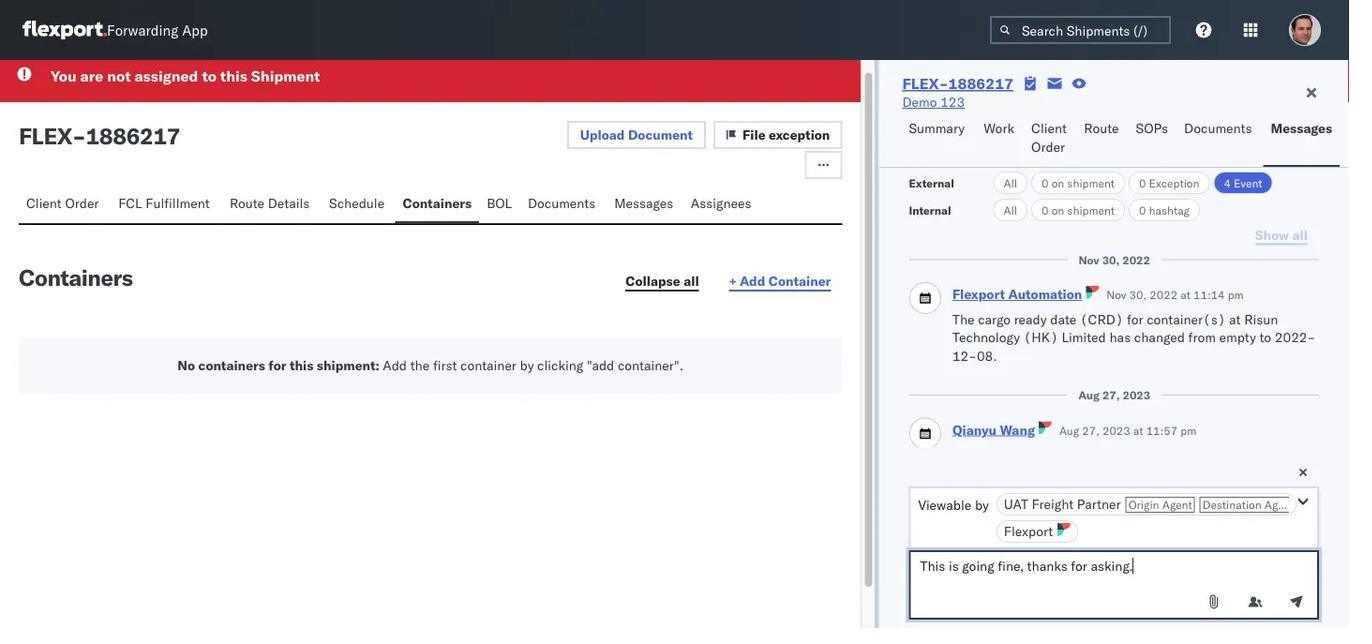 Task type: vqa. For each thing, say whether or not it's contained in the screenshot.
'Upload Document'
yes



Task type: locate. For each thing, give the bounding box(es) containing it.
the inside "the cargo ready date (crd) for container(s)  at risun technology (hk) limited has changed from 2022-12-08 to empty."
[[952, 446, 975, 463]]

0 horizontal spatial client
[[26, 195, 62, 211]]

1 horizontal spatial documents button
[[1177, 112, 1264, 167]]

agent inside uat freight partner origin agent
[[1163, 498, 1193, 512]]

at left 11:14
[[1181, 288, 1191, 302]]

2 limited from the top
[[1062, 465, 1106, 481]]

agent right origin
[[1163, 498, 1193, 512]]

1 vertical spatial 0 on shipment
[[1042, 203, 1115, 217]]

2 risun from the top
[[1244, 446, 1278, 463]]

1 vertical spatial messages button
[[607, 186, 684, 223]]

date for flexport automation
[[1050, 311, 1077, 327]]

containers
[[403, 195, 472, 211], [19, 263, 133, 291]]

1 vertical spatial changed
[[1134, 465, 1185, 481]]

1 vertical spatial shipment
[[1068, 203, 1115, 217]]

(crd) down aug 27, 2023 at 11:57 pm
[[1080, 446, 1124, 463]]

agent down 08
[[1265, 498, 1295, 512]]

1 vertical spatial client order button
[[19, 186, 111, 223]]

documents button
[[1177, 112, 1264, 167], [521, 186, 607, 223]]

0 on shipment for 0 exception
[[1042, 176, 1115, 190]]

2022- inside the cargo ready date (crd) for container(s)  at risun technology (hk) limited has changed from empty to 2022- 12-08.
[[1275, 329, 1316, 346]]

1886217 up '123'
[[949, 74, 1014, 93]]

1 date from the top
[[1050, 311, 1077, 327]]

has
[[1110, 329, 1131, 346], [1110, 465, 1131, 481]]

for inside the cargo ready date (crd) for container(s)  at risun technology (hk) limited has changed from empty to 2022- 12-08.
[[1127, 311, 1143, 327]]

1 vertical spatial 2022
[[1150, 288, 1178, 302]]

0 vertical spatial all
[[1004, 176, 1018, 190]]

the for the cargo ready date (crd) for container(s)  at risun technology (hk) limited has changed from 2022-12-08 to empty.
[[952, 446, 975, 463]]

risun inside the cargo ready date (crd) for container(s)  at risun technology (hk) limited has changed from empty to 2022- 12-08.
[[1244, 311, 1278, 327]]

all button
[[994, 172, 1028, 194], [994, 199, 1028, 221]]

date inside "the cargo ready date (crd) for container(s)  at risun technology (hk) limited has changed from 2022-12-08 to empty."
[[1050, 446, 1077, 463]]

cargo inside the cargo ready date (crd) for container(s)  at risun technology (hk) limited has changed from empty to 2022- 12-08.
[[978, 311, 1011, 327]]

1 shipment from the top
[[1068, 176, 1115, 190]]

1 horizontal spatial client order button
[[1024, 112, 1077, 167]]

technology
[[952, 329, 1020, 346], [952, 465, 1020, 481]]

0 vertical spatial 0 on shipment
[[1042, 176, 1115, 190]]

for down aug 27, 2023 at 11:57 pm
[[1127, 446, 1143, 463]]

1 cargo from the top
[[978, 311, 1011, 327]]

for down nov 30, 2022 at 11:14 pm
[[1127, 311, 1143, 327]]

12- up destination agent
[[1260, 465, 1285, 481]]

1 vertical spatial (hk)
[[1024, 465, 1058, 481]]

12- up qianyu at the bottom of the page
[[952, 348, 977, 364]]

0 horizontal spatial route
[[230, 195, 265, 211]]

to right 08
[[1304, 465, 1316, 481]]

1 vertical spatial 27,
[[1082, 423, 1100, 437]]

changed inside "the cargo ready date (crd) for container(s)  at risun technology (hk) limited has changed from 2022-12-08 to empty."
[[1134, 465, 1185, 481]]

2 date from the top
[[1050, 446, 1077, 463]]

ready
[[1014, 311, 1047, 327], [1014, 446, 1047, 463]]

2022- right empty
[[1275, 329, 1316, 346]]

changed up origin
[[1134, 465, 1185, 481]]

1 technology from the top
[[952, 329, 1020, 346]]

this
[[220, 66, 248, 85], [290, 357, 314, 373]]

cargo for qianyu
[[978, 446, 1011, 463]]

cargo down qianyu wang
[[978, 446, 1011, 463]]

bol button
[[479, 186, 521, 223]]

1 horizontal spatial 12-
[[1260, 465, 1285, 481]]

to
[[202, 66, 217, 85], [1260, 329, 1272, 346], [1304, 465, 1316, 481]]

container(s) for empty
[[1147, 311, 1226, 327]]

1 vertical spatial 30,
[[1130, 288, 1147, 302]]

2 all from the top
[[1004, 203, 1018, 217]]

1 vertical spatial documents button
[[521, 186, 607, 223]]

27, down aug 27, 2023
[[1082, 423, 1100, 437]]

1 vertical spatial on
[[1052, 203, 1065, 217]]

nov up automation
[[1079, 253, 1100, 267]]

0 vertical spatial 1886217
[[949, 74, 1014, 93]]

12- inside the cargo ready date (crd) for container(s)  at risun technology (hk) limited has changed from empty to 2022- 12-08.
[[952, 348, 977, 364]]

0 vertical spatial documents button
[[1177, 112, 1264, 167]]

2 technology from the top
[[952, 465, 1020, 481]]

flexport for flexport automation
[[952, 286, 1005, 303]]

1 horizontal spatial 30,
[[1130, 288, 1147, 302]]

ready for wang
[[1014, 446, 1047, 463]]

0 vertical spatial by
[[520, 357, 534, 373]]

0 vertical spatial from
[[1189, 329, 1216, 346]]

by left uat
[[975, 497, 989, 514]]

ready down wang
[[1014, 446, 1047, 463]]

for
[[1127, 311, 1143, 327], [269, 357, 287, 373], [1127, 446, 1143, 463]]

destination agent
[[1203, 498, 1295, 512]]

30, down 'nov 30, 2022'
[[1130, 288, 1147, 302]]

0 vertical spatial add
[[740, 273, 766, 289]]

1 0 on shipment from the top
[[1042, 176, 1115, 190]]

client order button right "work"
[[1024, 112, 1077, 167]]

0 vertical spatial the
[[952, 311, 975, 327]]

cargo
[[978, 311, 1011, 327], [978, 446, 1011, 463]]

1 limited from the top
[[1062, 329, 1106, 346]]

aug for aug 27, 2023
[[1078, 388, 1100, 402]]

container(s) inside the cargo ready date (crd) for container(s)  at risun technology (hk) limited has changed from empty to 2022- 12-08.
[[1147, 311, 1226, 327]]

documents right bol "button"
[[528, 195, 596, 211]]

0 exception
[[1140, 176, 1200, 190]]

0 vertical spatial containers
[[403, 195, 472, 211]]

at up empty
[[1229, 311, 1241, 327]]

0 vertical spatial on
[[1052, 176, 1065, 190]]

1 horizontal spatial client order
[[1032, 120, 1067, 155]]

has inside the cargo ready date (crd) for container(s)  at risun technology (hk) limited has changed from empty to 2022- 12-08.
[[1110, 329, 1131, 346]]

all button for external
[[994, 172, 1028, 194]]

documents button right bol
[[521, 186, 607, 223]]

0 vertical spatial messages button
[[1264, 112, 1341, 167]]

2 on from the top
[[1052, 203, 1065, 217]]

aug
[[1078, 388, 1100, 402], [1059, 423, 1079, 437]]

1 horizontal spatial by
[[975, 497, 989, 514]]

destination
[[1203, 498, 1262, 512]]

2 shipment from the top
[[1068, 203, 1115, 217]]

to right assigned
[[202, 66, 217, 85]]

order left fcl
[[65, 195, 99, 211]]

at left 11:57 on the right bottom of page
[[1133, 423, 1144, 437]]

changed
[[1134, 329, 1185, 346], [1134, 465, 1185, 481]]

0 vertical spatial container(s)
[[1147, 311, 1226, 327]]

0 horizontal spatial 2022-
[[1219, 465, 1260, 481]]

1 on from the top
[[1052, 176, 1065, 190]]

12-
[[952, 348, 977, 364], [1260, 465, 1285, 481]]

containers down fcl
[[19, 263, 133, 291]]

1 container(s) from the top
[[1147, 311, 1226, 327]]

has inside "the cargo ready date (crd) for container(s)  at risun technology (hk) limited has changed from 2022-12-08 to empty."
[[1110, 465, 1131, 481]]

1 vertical spatial container(s)
[[1147, 446, 1226, 463]]

2 all button from the top
[[994, 199, 1028, 221]]

0 vertical spatial changed
[[1134, 329, 1185, 346]]

2 (hk) from the top
[[1024, 465, 1058, 481]]

pm right 11:14
[[1228, 288, 1244, 302]]

shipment down the route button
[[1068, 176, 1115, 190]]

technology inside "the cargo ready date (crd) for container(s)  at risun technology (hk) limited has changed from 2022-12-08 to empty."
[[952, 465, 1020, 481]]

1 horizontal spatial client
[[1032, 120, 1067, 136]]

by left clicking
[[520, 357, 534, 373]]

all for internal
[[1004, 203, 1018, 217]]

0 vertical spatial shipment
[[1068, 176, 1115, 190]]

agent
[[1163, 498, 1193, 512], [1265, 498, 1295, 512]]

hashtag
[[1150, 203, 1190, 217]]

4 event
[[1225, 176, 1263, 190]]

shipment up 'nov 30, 2022'
[[1068, 203, 1115, 217]]

all button for internal
[[994, 199, 1028, 221]]

viewable
[[919, 497, 972, 514]]

0 vertical spatial all button
[[994, 172, 1028, 194]]

not
[[107, 66, 131, 85]]

from inside the cargo ready date (crd) for container(s)  at risun technology (hk) limited has changed from empty to 2022- 12-08.
[[1189, 329, 1216, 346]]

aug up aug 27, 2023 at 11:57 pm
[[1078, 388, 1100, 402]]

client order
[[1032, 120, 1067, 155], [26, 195, 99, 211]]

2 container(s) from the top
[[1147, 446, 1226, 463]]

(crd) inside "the cargo ready date (crd) for container(s)  at risun technology (hk) limited has changed from 2022-12-08 to empty."
[[1080, 446, 1124, 463]]

(hk) inside the cargo ready date (crd) for container(s)  at risun technology (hk) limited has changed from empty to 2022- 12-08.
[[1024, 329, 1058, 346]]

0 vertical spatial client order
[[1032, 120, 1067, 155]]

2022 left 11:14
[[1150, 288, 1178, 302]]

pm for empty
[[1228, 288, 1244, 302]]

1 vertical spatial cargo
[[978, 446, 1011, 463]]

cargo for flexport
[[978, 311, 1011, 327]]

client order for client order button to the right
[[1032, 120, 1067, 155]]

limited inside the cargo ready date (crd) for container(s)  at risun technology (hk) limited has changed from empty to 2022- 12-08.
[[1062, 329, 1106, 346]]

demo 123 link
[[903, 93, 965, 112]]

(crd) for flexport automation
[[1080, 311, 1124, 327]]

flexport button
[[997, 521, 1079, 543]]

risun up empty
[[1244, 311, 1278, 327]]

documents for the bottom documents button
[[528, 195, 596, 211]]

2 has from the top
[[1110, 465, 1131, 481]]

add inside + add container button
[[740, 273, 766, 289]]

1 vertical spatial documents
[[528, 195, 596, 211]]

container(s) down 11:57 on the right bottom of page
[[1147, 446, 1226, 463]]

risun up destination agent
[[1244, 446, 1278, 463]]

forwarding app link
[[23, 21, 208, 39]]

1 horizontal spatial agent
[[1265, 498, 1295, 512]]

limited for flexport automation
[[1062, 329, 1106, 346]]

2 the from the top
[[952, 446, 975, 463]]

documents up 4
[[1185, 120, 1253, 136]]

0 vertical spatial date
[[1050, 311, 1077, 327]]

on
[[1052, 176, 1065, 190], [1052, 203, 1065, 217]]

assigned
[[135, 66, 198, 85]]

0 horizontal spatial client order
[[26, 195, 99, 211]]

changed for 2022-
[[1134, 465, 1185, 481]]

route
[[1085, 120, 1120, 136], [230, 195, 265, 211]]

2 changed from the top
[[1134, 465, 1185, 481]]

date down automation
[[1050, 311, 1077, 327]]

client order left fcl
[[26, 195, 99, 211]]

assignees
[[691, 195, 752, 211]]

08
[[1285, 465, 1301, 481]]

0 vertical spatial client
[[1032, 120, 1067, 136]]

upload
[[580, 126, 625, 143]]

limited inside "the cargo ready date (crd) for container(s)  at risun technology (hk) limited has changed from 2022-12-08 to empty."
[[1062, 465, 1106, 481]]

forwarding
[[107, 21, 178, 39]]

changed inside the cargo ready date (crd) for container(s)  at risun technology (hk) limited has changed from empty to 2022- 12-08.
[[1134, 329, 1185, 346]]

pm right 11:57 on the right bottom of page
[[1181, 423, 1197, 437]]

limited up uat freight partner origin agent
[[1062, 465, 1106, 481]]

0 on shipment down the route button
[[1042, 176, 1115, 190]]

route inside button
[[1085, 120, 1120, 136]]

collapse all button
[[615, 267, 711, 295]]

123
[[941, 94, 965, 110]]

route left details
[[230, 195, 265, 211]]

0 vertical spatial to
[[202, 66, 217, 85]]

1 horizontal spatial documents
[[1185, 120, 1253, 136]]

limited down automation
[[1062, 329, 1106, 346]]

1 horizontal spatial nov
[[1107, 288, 1127, 302]]

client order button
[[1024, 112, 1077, 167], [19, 186, 111, 223]]

cargo inside "the cargo ready date (crd) for container(s)  at risun technology (hk) limited has changed from 2022-12-08 to empty."
[[978, 446, 1011, 463]]

nov for nov 30, 2022
[[1079, 253, 1100, 267]]

nov down 'nov 30, 2022'
[[1107, 288, 1127, 302]]

0 vertical spatial aug
[[1078, 388, 1100, 402]]

nov
[[1079, 253, 1100, 267], [1107, 288, 1127, 302]]

from for empty
[[1189, 329, 1216, 346]]

2 cargo from the top
[[978, 446, 1011, 463]]

1 ready from the top
[[1014, 311, 1047, 327]]

date up the freight
[[1050, 446, 1077, 463]]

27, for aug 27, 2023 at 11:57 pm
[[1082, 423, 1100, 437]]

1 vertical spatial aug
[[1059, 423, 1079, 437]]

client order button left fcl
[[19, 186, 111, 223]]

0
[[1042, 176, 1049, 190], [1140, 176, 1147, 190], [1042, 203, 1049, 217], [1140, 203, 1147, 217]]

1 all button from the top
[[994, 172, 1028, 194]]

for inside "the cargo ready date (crd) for container(s)  at risun technology (hk) limited has changed from 2022-12-08 to empty."
[[1127, 446, 1143, 463]]

flexport down uat
[[1005, 523, 1054, 540]]

from up the destination
[[1189, 465, 1216, 481]]

2022- up the destination
[[1219, 465, 1260, 481]]

1 vertical spatial route
[[230, 195, 265, 211]]

0 vertical spatial 2023
[[1123, 388, 1151, 402]]

ready inside "the cargo ready date (crd) for container(s)  at risun technology (hk) limited has changed from 2022-12-08 to empty."
[[1014, 446, 1047, 463]]

27,
[[1103, 388, 1120, 402], [1082, 423, 1100, 437]]

1 all from the top
[[1004, 176, 1018, 190]]

1 vertical spatial client order
[[26, 195, 99, 211]]

27, up aug 27, 2023 at 11:57 pm
[[1103, 388, 1120, 402]]

2 from from the top
[[1189, 465, 1216, 481]]

1 horizontal spatial pm
[[1228, 288, 1244, 302]]

0 vertical spatial nov
[[1079, 253, 1100, 267]]

client down flex
[[26, 195, 62, 211]]

ready down flexport automation button
[[1014, 311, 1047, 327]]

1 risun from the top
[[1244, 311, 1278, 327]]

containers inside containers button
[[403, 195, 472, 211]]

by
[[520, 357, 534, 373], [975, 497, 989, 514]]

1 vertical spatial ready
[[1014, 446, 1047, 463]]

1 horizontal spatial 27,
[[1103, 388, 1120, 402]]

2023
[[1123, 388, 1151, 402], [1103, 423, 1131, 437]]

0 vertical spatial risun
[[1244, 311, 1278, 327]]

0 horizontal spatial add
[[383, 357, 407, 373]]

flexport. image
[[23, 21, 107, 39]]

aug for aug 27, 2023 at 11:57 pm
[[1059, 423, 1079, 437]]

empty.
[[952, 483, 993, 499]]

has up aug 27, 2023
[[1110, 329, 1131, 346]]

1 vertical spatial 12-
[[1260, 465, 1285, 481]]

changed for empty
[[1134, 329, 1185, 346]]

1 vertical spatial this
[[290, 357, 314, 373]]

1 vertical spatial 2022-
[[1219, 465, 1260, 481]]

0 vertical spatial (crd)
[[1080, 311, 1124, 327]]

the inside the cargo ready date (crd) for container(s)  at risun technology (hk) limited has changed from empty to 2022- 12-08.
[[952, 311, 975, 327]]

1 vertical spatial from
[[1189, 465, 1216, 481]]

(hk)
[[1024, 329, 1058, 346], [1024, 465, 1058, 481]]

risun inside "the cargo ready date (crd) for container(s)  at risun technology (hk) limited has changed from 2022-12-08 to empty."
[[1244, 446, 1278, 463]]

2023 for aug 27, 2023
[[1123, 388, 1151, 402]]

the down flexport automation button
[[952, 311, 975, 327]]

at
[[1181, 288, 1191, 302], [1229, 311, 1241, 327], [1133, 423, 1144, 437], [1229, 446, 1241, 463]]

(hk) down automation
[[1024, 329, 1058, 346]]

0 horizontal spatial 30,
[[1102, 253, 1120, 267]]

order right work button
[[1032, 139, 1066, 155]]

all
[[684, 273, 699, 289]]

aug right wang
[[1059, 423, 1079, 437]]

date
[[1050, 311, 1077, 327], [1050, 446, 1077, 463]]

1 changed from the top
[[1134, 329, 1185, 346]]

2023 down aug 27, 2023
[[1103, 423, 1131, 437]]

from inside "the cargo ready date (crd) for container(s)  at risun technology (hk) limited has changed from 2022-12-08 to empty."
[[1189, 465, 1216, 481]]

1 (crd) from the top
[[1080, 311, 1124, 327]]

container(s) inside "the cargo ready date (crd) for container(s)  at risun technology (hk) limited has changed from 2022-12-08 to empty."
[[1147, 446, 1226, 463]]

add left the
[[383, 357, 407, 373]]

no
[[178, 357, 195, 373]]

at up the destination
[[1229, 446, 1241, 463]]

1886217 down not
[[86, 121, 180, 150]]

this left "shipment"
[[220, 66, 248, 85]]

(hk) inside "the cargo ready date (crd) for container(s)  at risun technology (hk) limited has changed from 2022-12-08 to empty."
[[1024, 465, 1058, 481]]

add
[[740, 273, 766, 289], [383, 357, 407, 373]]

for right the containers
[[269, 357, 287, 373]]

changed down nov 30, 2022 at 11:14 pm
[[1134, 329, 1185, 346]]

1 horizontal spatial add
[[740, 273, 766, 289]]

0 on shipment
[[1042, 176, 1115, 190], [1042, 203, 1115, 217]]

1 from from the top
[[1189, 329, 1216, 346]]

flexport up 08.
[[952, 286, 1005, 303]]

technology up 08.
[[952, 329, 1020, 346]]

0 vertical spatial 2022-
[[1275, 329, 1316, 346]]

add right "+"
[[740, 273, 766, 289]]

2 vertical spatial for
[[1127, 446, 1143, 463]]

file exception
[[743, 126, 831, 143]]

ready inside the cargo ready date (crd) for container(s)  at risun technology (hk) limited has changed from empty to 2022- 12-08.
[[1014, 311, 1047, 327]]

client right "work"
[[1032, 120, 1067, 136]]

0 horizontal spatial by
[[520, 357, 534, 373]]

1 vertical spatial has
[[1110, 465, 1131, 481]]

partner
[[1078, 496, 1122, 513]]

demo
[[903, 94, 938, 110]]

0 horizontal spatial agent
[[1163, 498, 1193, 512]]

1 vertical spatial flexport
[[1005, 523, 1054, 540]]

has up partner
[[1110, 465, 1131, 481]]

all
[[1004, 176, 1018, 190], [1004, 203, 1018, 217]]

this left shipment:
[[290, 357, 314, 373]]

2 ready from the top
[[1014, 446, 1047, 463]]

0 on shipment up 'nov 30, 2022'
[[1042, 203, 1115, 217]]

2023 up aug 27, 2023 at 11:57 pm
[[1123, 388, 1151, 402]]

2 (crd) from the top
[[1080, 446, 1124, 463]]

0 vertical spatial 2022
[[1123, 253, 1150, 267]]

containers left bol
[[403, 195, 472, 211]]

cargo down flexport automation button
[[978, 311, 1011, 327]]

0 horizontal spatial messages
[[615, 195, 674, 211]]

30, up nov 30, 2022 at 11:14 pm
[[1102, 253, 1120, 267]]

1 the from the top
[[952, 311, 975, 327]]

forwarding app
[[107, 21, 208, 39]]

date inside the cargo ready date (crd) for container(s)  at risun technology (hk) limited has changed from empty to 2022- 12-08.
[[1050, 311, 1077, 327]]

limited
[[1062, 329, 1106, 346], [1062, 465, 1106, 481]]

1 horizontal spatial order
[[1032, 139, 1066, 155]]

documents button up 4
[[1177, 112, 1264, 167]]

to inside "the cargo ready date (crd) for container(s)  at risun technology (hk) limited has changed from 2022-12-08 to empty."
[[1304, 465, 1316, 481]]

1 horizontal spatial 2022-
[[1275, 329, 1316, 346]]

(crd) inside the cargo ready date (crd) for container(s)  at risun technology (hk) limited has changed from empty to 2022- 12-08.
[[1080, 311, 1124, 327]]

1 agent from the left
[[1163, 498, 1193, 512]]

the down qianyu at the bottom of the page
[[952, 446, 975, 463]]

11:14
[[1194, 288, 1225, 302]]

client order right work button
[[1032, 120, 1067, 155]]

technology up 'empty.'
[[952, 465, 1020, 481]]

1 horizontal spatial containers
[[403, 195, 472, 211]]

has for flexport automation
[[1110, 329, 1131, 346]]

flexport inside button
[[1005, 523, 1054, 540]]

documents
[[1185, 120, 1253, 136], [528, 195, 596, 211]]

route details button
[[222, 186, 322, 223]]

containers button
[[395, 186, 479, 223]]

1 horizontal spatial to
[[1260, 329, 1272, 346]]

technology inside the cargo ready date (crd) for container(s)  at risun technology (hk) limited has changed from empty to 2022- 12-08.
[[952, 329, 1020, 346]]

2 vertical spatial to
[[1304, 465, 1316, 481]]

the cargo ready date (crd) for container(s)  at risun technology (hk) limited has changed from empty to 2022- 12-08.
[[952, 311, 1316, 364]]

route inside "button"
[[230, 195, 265, 211]]

0 vertical spatial 12-
[[952, 348, 977, 364]]

from left empty
[[1189, 329, 1216, 346]]

from
[[1189, 329, 1216, 346], [1189, 465, 1216, 481]]

1 has from the top
[[1110, 329, 1131, 346]]

0 vertical spatial has
[[1110, 329, 1131, 346]]

route left sops
[[1085, 120, 1120, 136]]

flex-
[[903, 74, 949, 93]]

(crd)
[[1080, 311, 1124, 327], [1080, 446, 1124, 463]]

container(s) down nov 30, 2022 at 11:14 pm
[[1147, 311, 1226, 327]]

(hk) up the freight
[[1024, 465, 1058, 481]]

empty
[[1219, 329, 1256, 346]]

1 vertical spatial pm
[[1181, 423, 1197, 437]]

1 vertical spatial date
[[1050, 446, 1077, 463]]

0 vertical spatial flexport
[[952, 286, 1005, 303]]

1 vertical spatial (crd)
[[1080, 446, 1124, 463]]

(crd) down 'nov 30, 2022'
[[1080, 311, 1124, 327]]

2022 for nov 30, 2022
[[1123, 253, 1150, 267]]

2 0 on shipment from the top
[[1042, 203, 1115, 217]]

1 vertical spatial all
[[1004, 203, 1018, 217]]

to right empty
[[1260, 329, 1272, 346]]

Sending External Message. This message is related to FLEX-1886217 text field
[[909, 551, 1320, 620]]

0 horizontal spatial 1886217
[[86, 121, 180, 150]]

for for flexport automation
[[1127, 311, 1143, 327]]

shipment:
[[317, 357, 380, 373]]

1 (hk) from the top
[[1024, 329, 1058, 346]]

2022- inside "the cargo ready date (crd) for container(s)  at risun technology (hk) limited has changed from 2022-12-08 to empty."
[[1219, 465, 1260, 481]]

0 vertical spatial 27,
[[1103, 388, 1120, 402]]

0 vertical spatial documents
[[1185, 120, 1253, 136]]

2022 up nov 30, 2022 at 11:14 pm
[[1123, 253, 1150, 267]]

0 horizontal spatial order
[[65, 195, 99, 211]]



Task type: describe. For each thing, give the bounding box(es) containing it.
+
[[730, 273, 737, 289]]

details
[[268, 195, 310, 211]]

1 horizontal spatial messages
[[1271, 120, 1333, 136]]

schedule button
[[322, 186, 395, 223]]

flexport for flexport
[[1005, 523, 1054, 540]]

1 vertical spatial add
[[383, 357, 407, 373]]

aug 27, 2023 at 11:57 pm
[[1059, 423, 1197, 437]]

clicking
[[538, 357, 584, 373]]

fulfillment
[[146, 195, 210, 211]]

1 vertical spatial by
[[975, 497, 989, 514]]

+ add container button
[[718, 267, 843, 295]]

origin
[[1129, 498, 1160, 512]]

sops button
[[1129, 112, 1177, 167]]

+ add container
[[730, 273, 831, 289]]

technology for 08.
[[952, 329, 1020, 346]]

assignees button
[[684, 186, 763, 223]]

nov 30, 2022 at 11:14 pm
[[1107, 288, 1244, 302]]

route for route
[[1085, 120, 1120, 136]]

flex - 1886217
[[19, 121, 180, 150]]

2023 for aug 27, 2023 at 11:57 pm
[[1103, 423, 1131, 437]]

container".
[[618, 357, 684, 373]]

all for external
[[1004, 176, 1018, 190]]

1 horizontal spatial 1886217
[[949, 74, 1014, 93]]

are
[[80, 66, 103, 85]]

flex-1886217
[[903, 74, 1014, 93]]

file
[[743, 126, 766, 143]]

1 vertical spatial 1886217
[[86, 121, 180, 150]]

"add
[[587, 357, 615, 373]]

at inside the cargo ready date (crd) for container(s)  at risun technology (hk) limited has changed from empty to 2022- 12-08.
[[1229, 311, 1241, 327]]

from for 2022-
[[1189, 465, 1216, 481]]

2 agent from the left
[[1265, 498, 1295, 512]]

0 horizontal spatial client order button
[[19, 186, 111, 223]]

1 vertical spatial client
[[26, 195, 62, 211]]

upload document button
[[567, 121, 706, 149]]

event
[[1234, 176, 1263, 190]]

30, for nov 30, 2022 at 11:14 pm
[[1130, 288, 1147, 302]]

risun for to
[[1244, 311, 1278, 327]]

0 horizontal spatial this
[[220, 66, 248, 85]]

container
[[461, 357, 517, 373]]

technology for empty.
[[952, 465, 1020, 481]]

1 vertical spatial for
[[269, 357, 287, 373]]

risun for 12-
[[1244, 446, 1278, 463]]

-
[[72, 121, 86, 150]]

shipment for 0 exception
[[1068, 176, 1115, 190]]

uat freight partner origin agent
[[1005, 496, 1193, 513]]

automation
[[1008, 286, 1082, 303]]

viewable by
[[919, 497, 989, 514]]

client order for left client order button
[[26, 195, 99, 211]]

2022 for nov 30, 2022 at 11:14 pm
[[1150, 288, 1178, 302]]

at inside "the cargo ready date (crd) for container(s)  at risun technology (hk) limited has changed from 2022-12-08 to empty."
[[1229, 446, 1241, 463]]

nov 30, 2022
[[1079, 253, 1150, 267]]

container(s) for 2022-
[[1147, 446, 1226, 463]]

exception
[[769, 126, 831, 143]]

flexport automation
[[952, 286, 1082, 303]]

11:57
[[1146, 423, 1178, 437]]

fcl fulfillment button
[[111, 186, 222, 223]]

0 hashtag
[[1140, 203, 1190, 217]]

summary button
[[902, 112, 977, 167]]

route details
[[230, 195, 310, 211]]

freight
[[1032, 496, 1074, 513]]

uat
[[1005, 496, 1029, 513]]

27, for aug 27, 2023
[[1103, 388, 1120, 402]]

flexport automation button
[[952, 286, 1082, 303]]

work button
[[977, 112, 1024, 167]]

collapse
[[626, 273, 681, 289]]

1 horizontal spatial this
[[290, 357, 314, 373]]

on for 0 hashtag
[[1052, 203, 1065, 217]]

bol
[[487, 195, 512, 211]]

the
[[411, 357, 430, 373]]

demo 123
[[903, 94, 965, 110]]

documents for topmost documents button
[[1185, 120, 1253, 136]]

has for qianyu wang
[[1110, 465, 1131, 481]]

external
[[909, 176, 955, 190]]

1 horizontal spatial messages button
[[1264, 112, 1341, 167]]

12- inside "the cargo ready date (crd) for container(s)  at risun technology (hk) limited has changed from 2022-12-08 to empty."
[[1260, 465, 1285, 481]]

collapse all
[[626, 273, 699, 289]]

(crd) for qianyu wang
[[1080, 446, 1124, 463]]

app
[[182, 21, 208, 39]]

route for route details
[[230, 195, 265, 211]]

0 on shipment for 0 hashtag
[[1042, 203, 1115, 217]]

internal
[[909, 203, 952, 217]]

document
[[628, 126, 693, 143]]

the cargo ready date (crd) for container(s)  at risun technology (hk) limited has changed from 2022-12-08 to empty.
[[952, 446, 1316, 499]]

qianyu
[[952, 421, 997, 438]]

1 vertical spatial order
[[65, 195, 99, 211]]

nov for nov 30, 2022 at 11:14 pm
[[1107, 288, 1127, 302]]

1 vertical spatial messages
[[615, 195, 674, 211]]

08.
[[977, 348, 997, 364]]

0 horizontal spatial containers
[[19, 263, 133, 291]]

summary
[[909, 120, 965, 136]]

qianyu wang
[[952, 421, 1035, 438]]

shipment
[[251, 66, 320, 85]]

for for qianyu wang
[[1127, 446, 1143, 463]]

fcl fulfillment
[[118, 195, 210, 211]]

flex-1886217 link
[[903, 74, 1014, 93]]

wang
[[1000, 421, 1035, 438]]

fcl
[[118, 195, 142, 211]]

first
[[433, 357, 457, 373]]

container
[[769, 273, 831, 289]]

no containers for this shipment: add the first container by clicking "add container".
[[178, 357, 684, 373]]

the for the cargo ready date (crd) for container(s)  at risun technology (hk) limited has changed from empty to 2022- 12-08.
[[952, 311, 975, 327]]

limited for qianyu wang
[[1062, 465, 1106, 481]]

upload document
[[580, 126, 693, 143]]

sops
[[1137, 120, 1169, 136]]

exception
[[1150, 176, 1200, 190]]

0 vertical spatial order
[[1032, 139, 1066, 155]]

on for 0 exception
[[1052, 176, 1065, 190]]

(hk) for automation
[[1024, 329, 1058, 346]]

to inside the cargo ready date (crd) for container(s)  at risun technology (hk) limited has changed from empty to 2022- 12-08.
[[1260, 329, 1272, 346]]

containers
[[198, 357, 265, 373]]

pm for 2022-
[[1181, 423, 1197, 437]]

aug 27, 2023
[[1078, 388, 1151, 402]]

ready for automation
[[1014, 311, 1047, 327]]

30, for nov 30, 2022
[[1102, 253, 1120, 267]]

you are not assigned to this shipment
[[51, 66, 320, 85]]

shipment for 0 hashtag
[[1068, 203, 1115, 217]]

(hk) for wang
[[1024, 465, 1058, 481]]

flex
[[19, 121, 72, 150]]

4
[[1225, 176, 1232, 190]]

qianyu wang button
[[952, 421, 1035, 438]]

date for qianyu wang
[[1050, 446, 1077, 463]]

Search Shipments (/) text field
[[991, 16, 1172, 44]]

route button
[[1077, 112, 1129, 167]]

you
[[51, 66, 77, 85]]



